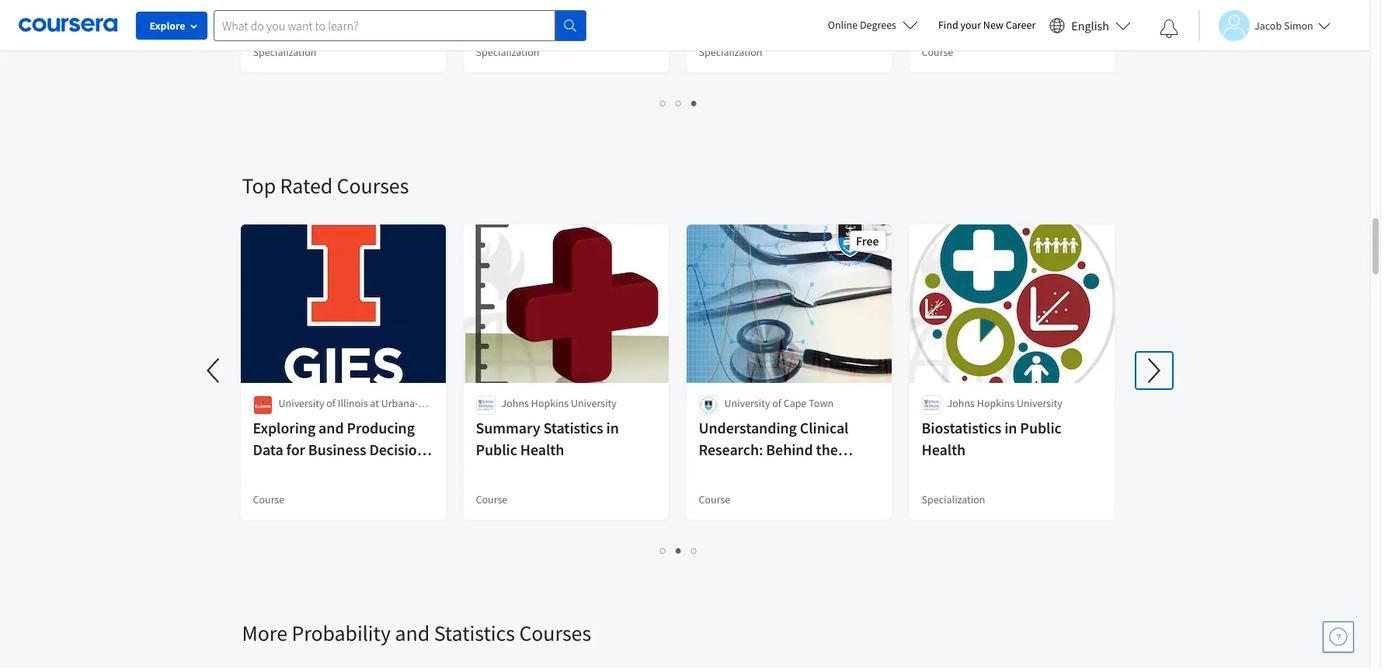 Task type: describe. For each thing, give the bounding box(es) containing it.
understanding
[[699, 418, 797, 437]]

course for understanding clinical research: behind the statistics
[[699, 493, 731, 507]]

3 button for 2 button in the top rated courses carousel element
[[687, 541, 702, 559]]

illinois
[[338, 396, 368, 410]]

hopkins for statistics
[[531, 396, 569, 410]]

the
[[816, 440, 838, 459]]

university of cape town image
[[699, 395, 718, 415]]

probability
[[292, 619, 391, 647]]

johns for summary
[[501, 396, 529, 410]]

specialization inside top rated courses carousel element
[[922, 493, 985, 507]]

english
[[1072, 17, 1109, 33]]

2 specialization link from the left
[[462, 0, 670, 74]]

coursera image
[[19, 13, 117, 37]]

4 university from the left
[[1017, 396, 1063, 410]]

What do you want to learn? text field
[[214, 10, 555, 41]]

understanding clinical research: behind the statistics
[[699, 418, 849, 481]]

exploring
[[253, 418, 316, 437]]

chevron down image
[[60, 23, 71, 34]]

statistics inside understanding clinical research: behind the statistics
[[699, 461, 759, 481]]

show notifications image
[[1160, 19, 1179, 38]]

research:
[[699, 440, 763, 459]]

3 button for 2nd 2 button from the bottom
[[687, 94, 702, 112]]

3 specialization link from the left
[[685, 0, 893, 74]]

1 vertical spatial and
[[395, 619, 430, 647]]

2 button inside top rated courses carousel element
[[671, 541, 687, 559]]

find your new career
[[938, 18, 1036, 32]]

hopkins for in
[[977, 396, 1015, 410]]

previous slide image
[[195, 352, 233, 389]]

clinical
[[800, 418, 849, 437]]

johns hopkins university image for biostatistics in public health
[[922, 395, 941, 415]]

exploring and producing data for business decision making
[[253, 418, 426, 481]]

rated
[[280, 172, 333, 200]]

public inside biostatistics in public health
[[1020, 418, 1062, 437]]

health inside biostatistics in public health
[[922, 440, 966, 459]]

new
[[983, 18, 1004, 32]]

1 button for 2nd 2 button from the bottom
[[656, 94, 671, 112]]

producing
[[347, 418, 415, 437]]

of for understanding
[[772, 396, 781, 410]]

in inside biostatistics in public health
[[1005, 418, 1017, 437]]

course for summary statistics in public health
[[476, 493, 508, 507]]

3 university from the left
[[724, 396, 770, 410]]

online degrees button
[[815, 8, 931, 42]]

2 vertical spatial statistics
[[434, 619, 515, 647]]

next slide image
[[1135, 352, 1173, 389]]

top
[[242, 172, 276, 200]]

free
[[856, 233, 879, 249]]

1 specialization link from the left
[[239, 0, 447, 74]]

course down find
[[922, 45, 953, 59]]

decision
[[369, 440, 426, 459]]

statistics inside summary statistics in public health
[[543, 418, 603, 437]]

3 for 2 button in the top rated courses carousel element
[[691, 543, 698, 558]]

course for exploring and producing data for business decision making
[[253, 493, 285, 507]]

cape
[[784, 396, 807, 410]]

3 for 2nd 2 button from the bottom
[[691, 96, 698, 110]]

jacob simon button
[[1199, 10, 1331, 41]]

1 list from the top
[[242, 94, 1116, 112]]

degrees
[[860, 18, 896, 32]]

more probability and statistics courses
[[242, 619, 591, 647]]

summary
[[476, 418, 540, 437]]



Task type: vqa. For each thing, say whether or not it's contained in the screenshot.
THE EIGHT
no



Task type: locate. For each thing, give the bounding box(es) containing it.
at
[[370, 396, 379, 410]]

jacob simon
[[1255, 18, 1314, 32]]

2 health from the left
[[922, 440, 966, 459]]

0 vertical spatial public
[[1020, 418, 1062, 437]]

and inside exploring and producing data for business decision making
[[319, 418, 344, 437]]

help center image
[[1329, 628, 1348, 646]]

1 3 button from the top
[[687, 94, 702, 112]]

public inside summary statistics in public health
[[476, 440, 517, 459]]

johns hopkins university up biostatistics in public health
[[947, 396, 1063, 410]]

list inside top rated courses carousel element
[[242, 541, 1116, 559]]

courses
[[337, 172, 409, 200], [519, 619, 591, 647]]

1
[[660, 96, 667, 110], [660, 543, 667, 558]]

johns hopkins university for in
[[947, 396, 1063, 410]]

1 vertical spatial courses
[[519, 619, 591, 647]]

making
[[253, 461, 301, 481]]

find
[[938, 18, 958, 32]]

1 for 2 button in the top rated courses carousel element
[[660, 543, 667, 558]]

1 johns from the left
[[501, 396, 529, 410]]

health
[[520, 440, 564, 459], [922, 440, 966, 459]]

1 vertical spatial 2
[[676, 543, 682, 558]]

your
[[961, 18, 981, 32]]

university up biostatistics in public health
[[1017, 396, 1063, 410]]

2 3 from the top
[[691, 543, 698, 558]]

top rated courses carousel element
[[195, 125, 1173, 573]]

biostatistics in public health
[[922, 418, 1062, 459]]

2 of from the left
[[772, 396, 781, 410]]

course down summary
[[476, 493, 508, 507]]

list
[[242, 94, 1116, 112], [242, 541, 1116, 559]]

2 for 3 button within the top rated courses carousel element
[[676, 543, 682, 558]]

0 vertical spatial courses
[[337, 172, 409, 200]]

johns hopkins university for statistics
[[501, 396, 617, 410]]

career
[[1006, 18, 1036, 32]]

1 vertical spatial statistics
[[699, 461, 759, 481]]

and up business at the bottom left of the page
[[319, 418, 344, 437]]

1 1 button from the top
[[656, 94, 671, 112]]

1 university from the left
[[279, 396, 324, 410]]

university up understanding at the bottom right
[[724, 396, 770, 410]]

johns
[[501, 396, 529, 410], [947, 396, 975, 410]]

university of illinois at urbana-champaign image
[[253, 395, 272, 415]]

health inside summary statistics in public health
[[520, 440, 564, 459]]

and
[[319, 418, 344, 437], [395, 619, 430, 647]]

explore button
[[136, 12, 207, 40]]

of left 'illinois'
[[326, 396, 336, 410]]

1 johns hopkins university from the left
[[501, 396, 617, 410]]

0 vertical spatial 1 button
[[656, 94, 671, 112]]

johns hopkins university image
[[476, 395, 495, 415], [922, 395, 941, 415]]

johns hopkins university image for summary statistics in public health
[[476, 395, 495, 415]]

2 inside top rated courses carousel element
[[676, 543, 682, 558]]

johns for biostatistics
[[947, 396, 975, 410]]

2 horizontal spatial specialization link
[[685, 0, 893, 74]]

0 horizontal spatial specialization link
[[239, 0, 447, 74]]

behind
[[766, 440, 813, 459]]

university of cape town
[[724, 396, 834, 410]]

0 vertical spatial and
[[319, 418, 344, 437]]

university up champaign
[[279, 396, 324, 410]]

johns hopkins university image up summary
[[476, 395, 495, 415]]

course down research:
[[699, 493, 731, 507]]

specialization link
[[239, 0, 447, 74], [462, 0, 670, 74], [685, 0, 893, 74]]

specialization
[[253, 45, 317, 59], [476, 45, 540, 59], [699, 45, 763, 59], [922, 493, 985, 507]]

in
[[606, 418, 619, 437], [1005, 418, 1017, 437]]

online
[[828, 18, 858, 32]]

2 list from the top
[[242, 541, 1116, 559]]

0 horizontal spatial health
[[520, 440, 564, 459]]

johns hopkins university up summary statistics in public health
[[501, 396, 617, 410]]

1 horizontal spatial specialization link
[[462, 0, 670, 74]]

english button
[[1044, 0, 1137, 50]]

of for exploring
[[326, 396, 336, 410]]

course down making
[[253, 493, 285, 507]]

hopkins
[[531, 396, 569, 410], [977, 396, 1015, 410]]

1 2 button from the top
[[671, 94, 687, 112]]

1 horizontal spatial health
[[922, 440, 966, 459]]

1 vertical spatial list
[[242, 541, 1116, 559]]

3 button
[[687, 94, 702, 112], [687, 541, 702, 559]]

0 vertical spatial 2 button
[[671, 94, 687, 112]]

None search field
[[214, 10, 587, 41]]

1 horizontal spatial hopkins
[[977, 396, 1015, 410]]

1 button
[[656, 94, 671, 112], [656, 541, 671, 559]]

hopkins up biostatistics in public health
[[977, 396, 1015, 410]]

0 horizontal spatial statistics
[[434, 619, 515, 647]]

3
[[691, 96, 698, 110], [691, 543, 698, 558]]

0 vertical spatial 2
[[676, 96, 682, 110]]

2 university from the left
[[571, 396, 617, 410]]

2 johns hopkins university image from the left
[[922, 395, 941, 415]]

and right probability
[[395, 619, 430, 647]]

0 vertical spatial 3
[[691, 96, 698, 110]]

2 2 button from the top
[[671, 541, 687, 559]]

jacob
[[1255, 18, 1282, 32]]

university inside university of illinois at urbana- champaign
[[279, 396, 324, 410]]

1 vertical spatial 1 button
[[656, 541, 671, 559]]

statistics
[[543, 418, 603, 437], [699, 461, 759, 481], [434, 619, 515, 647]]

summary statistics in public health
[[476, 418, 619, 459]]

johns up summary
[[501, 396, 529, 410]]

0 horizontal spatial public
[[476, 440, 517, 459]]

1 horizontal spatial johns hopkins university image
[[922, 395, 941, 415]]

online degrees
[[828, 18, 896, 32]]

of left 'cape'
[[772, 396, 781, 410]]

for
[[286, 440, 305, 459]]

2 button
[[671, 94, 687, 112], [671, 541, 687, 559]]

1 horizontal spatial johns hopkins university
[[947, 396, 1063, 410]]

2 in from the left
[[1005, 418, 1017, 437]]

1 horizontal spatial statistics
[[543, 418, 603, 437]]

health down biostatistics
[[922, 440, 966, 459]]

2 1 from the top
[[660, 543, 667, 558]]

0 horizontal spatial hopkins
[[531, 396, 569, 410]]

1 vertical spatial 3 button
[[687, 541, 702, 559]]

2 3 button from the top
[[687, 541, 702, 559]]

0 horizontal spatial johns hopkins university image
[[476, 395, 495, 415]]

1 vertical spatial 2 button
[[671, 541, 687, 559]]

0 horizontal spatial and
[[319, 418, 344, 437]]

3 inside top rated courses carousel element
[[691, 543, 698, 558]]

2 for 2nd 2 button from the bottom's 3 button
[[676, 96, 682, 110]]

1 horizontal spatial in
[[1005, 418, 1017, 437]]

1 horizontal spatial johns
[[947, 396, 975, 410]]

in inside summary statistics in public health
[[606, 418, 619, 437]]

1 for 2nd 2 button from the bottom
[[660, 96, 667, 110]]

of inside university of illinois at urbana- champaign
[[326, 396, 336, 410]]

0 horizontal spatial courses
[[337, 172, 409, 200]]

2 2 from the top
[[676, 543, 682, 558]]

2 johns hopkins university from the left
[[947, 396, 1063, 410]]

data
[[253, 440, 283, 459]]

0 vertical spatial 3 button
[[687, 94, 702, 112]]

2 horizontal spatial statistics
[[699, 461, 759, 481]]

top rated courses
[[242, 172, 409, 200]]

university of illinois at urbana- champaign
[[279, 396, 418, 426]]

university
[[279, 396, 324, 410], [571, 396, 617, 410], [724, 396, 770, 410], [1017, 396, 1063, 410]]

johns hopkins university
[[501, 396, 617, 410], [947, 396, 1063, 410]]

1 1 from the top
[[660, 96, 667, 110]]

0 vertical spatial list
[[242, 94, 1116, 112]]

2 hopkins from the left
[[977, 396, 1015, 410]]

1 inside top rated courses carousel element
[[660, 543, 667, 558]]

1 button for 2 button in the top rated courses carousel element
[[656, 541, 671, 559]]

johns up biostatistics
[[947, 396, 975, 410]]

0 horizontal spatial in
[[606, 418, 619, 437]]

of
[[326, 396, 336, 410], [772, 396, 781, 410]]

university up summary statistics in public health
[[571, 396, 617, 410]]

1 johns hopkins university image from the left
[[476, 395, 495, 415]]

urbana-
[[381, 396, 418, 410]]

1 health from the left
[[520, 440, 564, 459]]

public
[[1020, 418, 1062, 437], [476, 440, 517, 459]]

biostatistics
[[922, 418, 1002, 437]]

1 horizontal spatial courses
[[519, 619, 591, 647]]

0 horizontal spatial johns hopkins university
[[501, 396, 617, 410]]

1 3 from the top
[[691, 96, 698, 110]]

course
[[922, 45, 953, 59], [253, 493, 285, 507], [476, 493, 508, 507], [699, 493, 731, 507]]

course link
[[908, 0, 1116, 74]]

3 button inside top rated courses carousel element
[[687, 541, 702, 559]]

1 vertical spatial public
[[476, 440, 517, 459]]

town
[[809, 396, 834, 410]]

1 horizontal spatial and
[[395, 619, 430, 647]]

0 vertical spatial 1
[[660, 96, 667, 110]]

johns hopkins university image up biostatistics
[[922, 395, 941, 415]]

more
[[242, 619, 287, 647]]

1 vertical spatial 3
[[691, 543, 698, 558]]

simon
[[1284, 18, 1314, 32]]

business
[[308, 440, 366, 459]]

2 1 button from the top
[[656, 541, 671, 559]]

0 vertical spatial statistics
[[543, 418, 603, 437]]

0 horizontal spatial of
[[326, 396, 336, 410]]

1 in from the left
[[606, 418, 619, 437]]

health down summary
[[520, 440, 564, 459]]

0 horizontal spatial johns
[[501, 396, 529, 410]]

hopkins up summary statistics in public health
[[531, 396, 569, 410]]

2 johns from the left
[[947, 396, 975, 410]]

1 hopkins from the left
[[531, 396, 569, 410]]

1 of from the left
[[326, 396, 336, 410]]

1 horizontal spatial of
[[772, 396, 781, 410]]

explore
[[150, 19, 185, 33]]

champaign
[[279, 412, 331, 426]]

find your new career link
[[931, 16, 1044, 35]]

1 2 from the top
[[676, 96, 682, 110]]

1 vertical spatial 1
[[660, 543, 667, 558]]

1 horizontal spatial public
[[1020, 418, 1062, 437]]

2
[[676, 96, 682, 110], [676, 543, 682, 558]]



